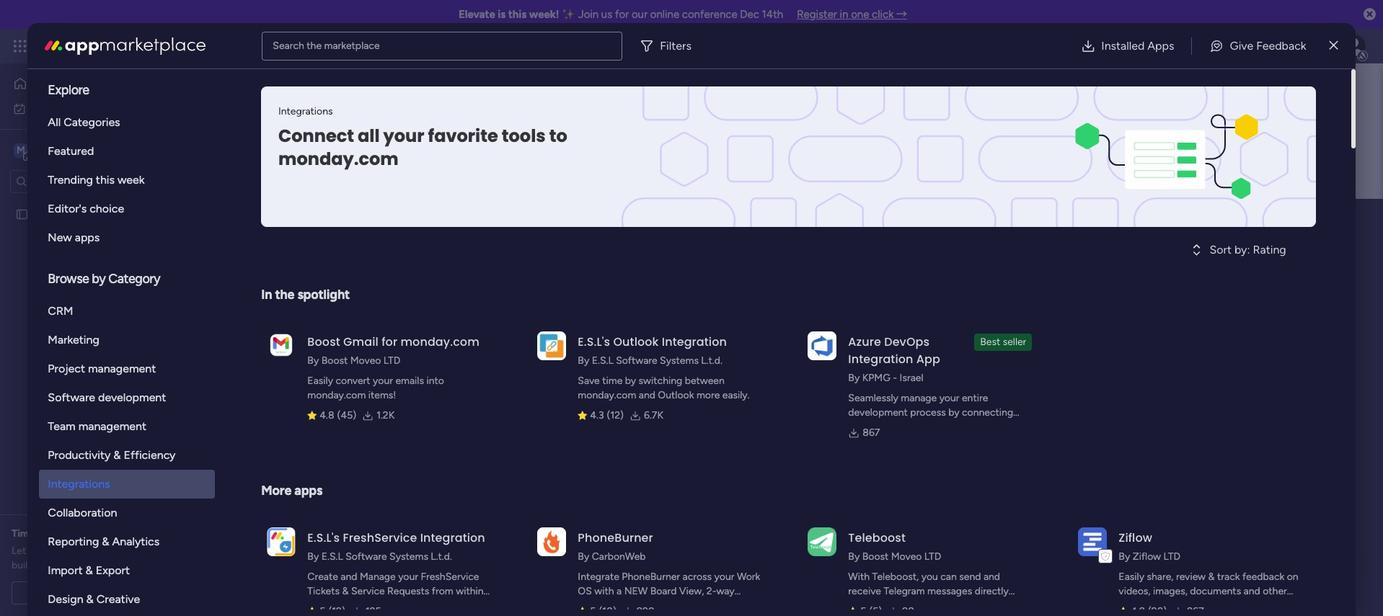 Task type: vqa. For each thing, say whether or not it's contained in the screenshot.
'a' in schedule a meeting button
yes



Task type: locate. For each thing, give the bounding box(es) containing it.
help button
[[1261, 576, 1312, 600]]

development inside seamlessly manage your entire development process by connecting azure devops and monday.com work os
[[849, 407, 908, 419]]

select product image
[[13, 39, 27, 53]]

1 vertical spatial os
[[578, 586, 592, 598]]

invite members image
[[1194, 39, 1208, 53]]

1 vertical spatial development
[[849, 407, 908, 419]]

service
[[351, 586, 385, 598]]

1 vertical spatial devops
[[877, 421, 914, 434]]

recent
[[272, 291, 309, 305]]

ltd inside ziflow by ziflow ltd
[[1164, 551, 1181, 563]]

1 vertical spatial outlook
[[658, 390, 694, 402]]

easily inside easily convert your emails into monday.com items!
[[308, 375, 333, 387]]

test right public board image at the left of page
[[34, 208, 53, 220]]

devops up app
[[885, 334, 930, 351]]

1 horizontal spatial this
[[481, 325, 498, 338]]

feedback
[[1257, 39, 1307, 52]]

0 vertical spatial work
[[117, 38, 143, 54]]

development down seamlessly
[[849, 407, 908, 419]]

sort by: rating button
[[1166, 239, 1317, 262]]

outlook inside save time by switching between monday.com and outlook more easily.
[[658, 390, 694, 402]]

your right all
[[384, 124, 425, 148]]

a down import & export
[[92, 587, 97, 600]]

easily up 'videos,'
[[1119, 571, 1145, 584]]

more
[[261, 483, 292, 499]]

2 vertical spatial management
[[78, 420, 146, 434]]

freshservice up manage
[[343, 530, 417, 547]]

teleboost
[[849, 530, 906, 547]]

within
[[456, 586, 484, 598]]

monday.com
[[279, 147, 399, 171], [401, 334, 480, 351], [308, 390, 366, 402], [578, 390, 637, 402], [935, 421, 994, 434], [308, 600, 366, 612]]

your up requests
[[398, 571, 418, 584]]

1 vertical spatial integrations
[[48, 478, 110, 491]]

integration inside azure devops integration app
[[849, 351, 914, 368]]

e.s.l inside e.s.l's freshservice integration by e.s.l software systems l.t.d.
[[322, 551, 343, 563]]

1 vertical spatial our
[[29, 545, 44, 558]]

0 horizontal spatial a
[[92, 587, 97, 600]]

you left visited
[[380, 325, 396, 338]]

0 vertical spatial software
[[616, 355, 658, 367]]

marketplace
[[324, 39, 380, 52]]

software development
[[48, 391, 166, 405]]

outlook down switching
[[658, 390, 694, 402]]

online
[[651, 8, 680, 21]]

e.s.l inside 'e.s.l's outlook integration by e.s.l software systems l.t.d.'
[[592, 355, 614, 367]]

& right design
[[86, 593, 94, 607]]

0 vertical spatial from
[[432, 586, 454, 598]]

easily for gmail
[[308, 375, 333, 387]]

your inside easily convert your emails into monday.com items!
[[373, 375, 393, 387]]

the for marketplace
[[307, 39, 322, 52]]

and inside integrate phoneburner across your work os with a new board view, 2-way sync, click-to-dial, and custom automations.
[[666, 600, 683, 612]]

&
[[114, 449, 121, 462], [102, 535, 109, 549], [85, 564, 93, 578], [1209, 571, 1215, 584], [342, 586, 349, 598], [86, 593, 94, 607]]

a inside integrate phoneburner across your work os with a new board view, 2-way sync, click-to-dial, and custom automations.
[[617, 586, 622, 598]]

our up so
[[29, 545, 44, 558]]

2 vertical spatial for
[[37, 528, 50, 540]]

e.s.l's for e.s.l's outlook integration
[[578, 334, 610, 351]]

0 vertical spatial in
[[840, 8, 849, 21]]

2 horizontal spatial by
[[949, 407, 960, 419]]

elevate
[[459, 8, 495, 21]]

by kpmg - israel
[[849, 372, 924, 385]]

management
[[146, 38, 224, 54], [88, 362, 156, 376], [78, 420, 146, 434]]

phoneburner up board
[[622, 571, 680, 584]]

your inside integrate phoneburner across your work os with a new board view, 2-way sync, click-to-dial, and custom automations.
[[715, 571, 735, 584]]

join
[[579, 8, 599, 21]]

0 vertical spatial integration
[[662, 334, 727, 351]]

more
[[697, 390, 720, 402]]

and up directly
[[984, 571, 1001, 584]]

integration up between
[[662, 334, 727, 351]]

0 horizontal spatial easily
[[308, 375, 333, 387]]

see plans button
[[233, 35, 302, 57]]

ziflow
[[1119, 530, 1153, 547], [1133, 551, 1162, 563]]

add to favorites image
[[932, 358, 946, 372]]

apps right the more
[[295, 483, 323, 499]]

and down board
[[666, 600, 683, 612]]

your up items!
[[373, 375, 393, 387]]

integrations for integrations connect all your favorite tools to monday.com
[[279, 105, 333, 118]]

4.8 (45)
[[320, 410, 356, 422]]

software down project
[[48, 391, 95, 405]]

1 horizontal spatial e.s.l
[[592, 355, 614, 367]]

0 vertical spatial easily
[[308, 375, 333, 387]]

phoneburner by carbonweb
[[578, 530, 653, 563]]

work down connecting
[[996, 421, 1020, 434]]

by up the integrate
[[578, 551, 590, 563]]

1 vertical spatial boost
[[322, 355, 348, 367]]

1 vertical spatial work
[[48, 102, 70, 114]]

test for public board image at the left of page
[[34, 208, 53, 220]]

0 horizontal spatial our
[[29, 545, 44, 558]]

recent boards
[[272, 291, 347, 305]]

and inside create and manage your freshservice tickets & service requests from within monday.com
[[341, 571, 357, 584]]

boost left gmail
[[308, 334, 340, 351]]

software up manage
[[346, 551, 387, 563]]

test for public board icon
[[297, 359, 315, 371]]

test
[[34, 208, 53, 220], [297, 359, 315, 371]]

your for favorite
[[384, 124, 425, 148]]

integration up within
[[420, 530, 485, 547]]

and up service
[[341, 571, 357, 584]]

0 horizontal spatial the
[[275, 287, 295, 303]]

boost up the convert
[[322, 355, 348, 367]]

2 vertical spatial review
[[1177, 571, 1206, 584]]

0 vertical spatial e.s.l
[[592, 355, 614, 367]]

moveo up teleboost,
[[892, 551, 922, 563]]

team
[[48, 420, 76, 434]]

one
[[851, 8, 870, 21]]

Main workspace field
[[356, 204, 1325, 237]]

test inside list box
[[34, 208, 53, 220]]

systems inside 'e.s.l's outlook integration by e.s.l software systems l.t.d.'
[[660, 355, 699, 367]]

& for export
[[85, 564, 93, 578]]

for left the an
[[37, 528, 50, 540]]

ltd inside teleboost by boost moveo ltd
[[925, 551, 942, 563]]

my
[[32, 102, 46, 114]]

os left 867
[[849, 436, 863, 448]]

e.s.l's for e.s.l's freshservice integration
[[308, 530, 340, 547]]

management for project management
[[88, 362, 156, 376]]

1 vertical spatial e.s.l
[[322, 551, 343, 563]]

os up "sync,"
[[578, 586, 592, 598]]

0 vertical spatial freshservice
[[343, 530, 417, 547]]

e.s.l's inside 'e.s.l's outlook integration by e.s.l software systems l.t.d.'
[[578, 334, 610, 351]]

freshservice up within
[[421, 571, 479, 584]]

ltd up emails
[[384, 355, 401, 367]]

0 vertical spatial you
[[380, 325, 396, 338]]

the right "in"
[[275, 287, 295, 303]]

1 horizontal spatial by
[[625, 375, 636, 387]]

& for analytics
[[102, 535, 109, 549]]

azure down seamlessly
[[849, 421, 875, 434]]

0 vertical spatial systems
[[660, 355, 699, 367]]

moveo inside teleboost by boost moveo ltd
[[892, 551, 922, 563]]

1 vertical spatial systems
[[390, 551, 428, 563]]

review up of
[[82, 545, 112, 558]]

software
[[616, 355, 658, 367], [48, 391, 95, 405], [346, 551, 387, 563]]

0 vertical spatial the
[[307, 39, 322, 52]]

integration inside 'e.s.l's outlook integration by e.s.l software systems l.t.d.'
[[662, 334, 727, 351]]

l.t.d. up between
[[701, 355, 723, 367]]

work inside integrate phoneburner across your work os with a new board view, 2-way sync, click-to-dial, and custom automations.
[[737, 571, 761, 584]]

e.s.l up create
[[322, 551, 343, 563]]

dial,
[[646, 600, 664, 612]]

easily inside easily share, review & track feedback on videos, images, documents and other creative assets.
[[1119, 571, 1145, 584]]

from down receive
[[849, 600, 870, 612]]

by right public board icon
[[308, 355, 319, 367]]

integrations up connect
[[279, 105, 333, 118]]

give
[[1230, 39, 1254, 52]]

moveo down gmail
[[350, 355, 381, 367]]

2 horizontal spatial ltd
[[1164, 551, 1181, 563]]

by inside teleboost by boost moveo ltd
[[849, 551, 860, 563]]

so
[[34, 560, 45, 572]]

in the spotlight
[[261, 287, 350, 303]]

easily for by
[[1119, 571, 1145, 584]]

integrations down productivity
[[48, 478, 110, 491]]

0 horizontal spatial os
[[578, 586, 592, 598]]

1 azure from the top
[[849, 334, 882, 351]]

project management
[[48, 362, 156, 376]]

by inside 'e.s.l's outlook integration by e.s.l software systems l.t.d.'
[[578, 355, 590, 367]]

2 vertical spatial software
[[346, 551, 387, 563]]

review up what
[[99, 528, 130, 540]]

0 horizontal spatial you
[[380, 325, 396, 338]]

expert
[[66, 528, 97, 540]]

your up way
[[715, 571, 735, 584]]

& right tickets
[[342, 586, 349, 598]]

work right across
[[737, 571, 761, 584]]

integration up kpmg
[[849, 351, 914, 368]]

this right recently
[[481, 325, 498, 338]]

monday.com inside integrations connect all your favorite tools to monday.com
[[279, 147, 399, 171]]

for left visited
[[382, 334, 398, 351]]

2 azure from the top
[[849, 421, 875, 434]]

0 vertical spatial our
[[632, 8, 648, 21]]

1 horizontal spatial integration
[[662, 334, 727, 351]]

option
[[0, 201, 184, 204]]

in left one
[[840, 8, 849, 21]]

devops inside seamlessly manage your entire development process by connecting azure devops and monday.com work os
[[877, 421, 914, 434]]

inbox image
[[1162, 39, 1177, 53]]

videos,
[[1119, 586, 1151, 598]]

productivity & efficiency
[[48, 449, 176, 462]]

work right monday at the left top
[[117, 38, 143, 54]]

in
[[840, 8, 849, 21], [471, 325, 479, 338]]

e.s.l up "time"
[[592, 355, 614, 367]]

your left entire
[[940, 392, 960, 405]]

the right the "search"
[[307, 39, 322, 52]]

1 horizontal spatial our
[[632, 8, 648, 21]]

1 horizontal spatial work
[[996, 421, 1020, 434]]

1 horizontal spatial software
[[346, 551, 387, 563]]

trending
[[48, 173, 93, 187]]

and down feedback on the bottom of the page
[[1244, 586, 1261, 598]]

you left can
[[922, 571, 938, 584]]

filters button
[[634, 31, 703, 60]]

0 horizontal spatial work
[[737, 571, 761, 584]]

& right free
[[85, 564, 93, 578]]

monday.com inside boost gmail for monday.com by boost moveo ltd
[[401, 334, 480, 351]]

0 vertical spatial main
[[33, 143, 58, 157]]

editor's choice
[[48, 202, 124, 216]]

integration for devops
[[849, 351, 914, 368]]

review up images,
[[1177, 571, 1206, 584]]

apps right new
[[75, 231, 100, 245]]

0 horizontal spatial moveo
[[350, 355, 381, 367]]

public board image
[[273, 357, 289, 373]]

development down project management
[[98, 391, 166, 405]]

0 horizontal spatial main workspace
[[33, 143, 118, 157]]

0 vertical spatial apps
[[75, 231, 100, 245]]

6.7k
[[644, 410, 664, 422]]

other
[[1263, 586, 1288, 598]]

register in one click →
[[797, 8, 908, 21]]

2 vertical spatial boost
[[863, 551, 889, 563]]

work inside button
[[48, 102, 70, 114]]

kpmg
[[863, 372, 891, 385]]

integration inside e.s.l's freshservice integration by e.s.l software systems l.t.d.
[[420, 530, 485, 547]]

monday work management
[[64, 38, 224, 54]]

your inside seamlessly manage your entire development process by connecting azure devops and monday.com work os
[[940, 392, 960, 405]]

boards
[[272, 325, 303, 338]]

our inside time for an expert review let our experts review what you've built so far. free of charge
[[29, 545, 44, 558]]

0 vertical spatial main workspace
[[33, 143, 118, 157]]

a up the click-
[[617, 586, 622, 598]]

l.t.d. up create and manage your freshservice tickets & service requests from within monday.com
[[431, 551, 452, 563]]

by right browse
[[92, 271, 106, 287]]

us
[[602, 8, 613, 21]]

0 horizontal spatial ltd
[[384, 355, 401, 367]]

0 horizontal spatial l.t.d.
[[431, 551, 452, 563]]

integrations inside integrations connect all your favorite tools to monday.com
[[279, 105, 333, 118]]

items!
[[368, 390, 396, 402]]

e.s.l's inside e.s.l's freshservice integration by e.s.l software systems l.t.d.
[[308, 530, 340, 547]]

1 horizontal spatial from
[[849, 600, 870, 612]]

1 vertical spatial review
[[82, 545, 112, 558]]

0 vertical spatial by
[[92, 271, 106, 287]]

e.s.l for freshservice
[[322, 551, 343, 563]]

2 horizontal spatial for
[[615, 8, 629, 21]]

0 vertical spatial os
[[849, 436, 863, 448]]

1 horizontal spatial in
[[840, 8, 849, 21]]

by right "time"
[[625, 375, 636, 387]]

process
[[911, 407, 946, 419]]

outlook up "time"
[[614, 334, 659, 351]]

register
[[797, 8, 838, 21]]

1 horizontal spatial a
[[617, 586, 622, 598]]

1 horizontal spatial moveo
[[892, 551, 922, 563]]

easily convert your emails into monday.com items!
[[308, 375, 444, 402]]

work up all
[[48, 102, 70, 114]]

2 vertical spatial by
[[949, 407, 960, 419]]

0 vertical spatial devops
[[885, 334, 930, 351]]

our left online on the top of the page
[[632, 8, 648, 21]]

work
[[117, 38, 143, 54], [48, 102, 70, 114]]

boards and dashboards you visited recently in this workspace
[[272, 325, 549, 338]]

search everything image
[[1261, 39, 1275, 53]]

and down process
[[916, 421, 933, 434]]

your
[[384, 124, 425, 148], [373, 375, 393, 387], [940, 392, 960, 405], [398, 571, 418, 584], [715, 571, 735, 584]]

ltd up can
[[925, 551, 942, 563]]

boost
[[308, 334, 340, 351], [322, 355, 348, 367], [863, 551, 889, 563]]

apps image
[[1226, 39, 1240, 53]]

save
[[578, 375, 600, 387]]

monday.com inside create and manage your freshservice tickets & service requests from within monday.com
[[308, 600, 366, 612]]

reporting
[[48, 535, 99, 549]]

0 horizontal spatial e.s.l's
[[308, 530, 340, 547]]

apps marketplace image
[[45, 37, 206, 54]]

search
[[273, 39, 304, 52]]

your inside create and manage your freshservice tickets & service requests from within monday.com
[[398, 571, 418, 584]]

1 horizontal spatial for
[[382, 334, 398, 351]]

e.s.l's up save
[[578, 334, 610, 351]]

recently
[[431, 325, 468, 338]]

1 horizontal spatial freshservice
[[421, 571, 479, 584]]

ltd up share,
[[1164, 551, 1181, 563]]

main workspace inside workspace selection element
[[33, 143, 118, 157]]

0 horizontal spatial for
[[37, 528, 50, 540]]

by up create
[[308, 551, 319, 563]]

import
[[48, 564, 83, 578]]

and inside easily share, review & track feedback on videos, images, documents and other creative assets.
[[1244, 586, 1261, 598]]

test right public board icon
[[297, 359, 315, 371]]

0 horizontal spatial main
[[33, 143, 58, 157]]

0 horizontal spatial by
[[92, 271, 106, 287]]

0 vertical spatial work
[[996, 421, 1020, 434]]

team management
[[48, 420, 146, 434]]

by inside "phoneburner by carbonweb"
[[578, 551, 590, 563]]

and inside save time by switching between monday.com and outlook more easily.
[[639, 390, 656, 402]]

your inside integrations connect all your favorite tools to monday.com
[[384, 124, 425, 148]]

week
[[118, 173, 145, 187]]

help image
[[1293, 39, 1307, 53]]

azure inside seamlessly manage your entire development process by connecting azure devops and monday.com work os
[[849, 421, 875, 434]]

1 vertical spatial apps
[[295, 483, 323, 499]]

systems up switching
[[660, 355, 699, 367]]

1 vertical spatial you
[[922, 571, 938, 584]]

& up the "documents"
[[1209, 571, 1215, 584]]

os inside integrate phoneburner across your work os with a new board view, 2-way sync, click-to-dial, and custom automations.
[[578, 586, 592, 598]]

by up 'videos,'
[[1119, 551, 1131, 563]]

1 horizontal spatial you
[[922, 571, 938, 584]]

0 vertical spatial test
[[34, 208, 53, 220]]

1 vertical spatial e.s.l's
[[308, 530, 340, 547]]

software inside e.s.l's freshservice integration by e.s.l software systems l.t.d.
[[346, 551, 387, 563]]

& left efficiency
[[114, 449, 121, 462]]

in right recently
[[471, 325, 479, 338]]

explore
[[48, 82, 89, 98]]

software inside 'e.s.l's outlook integration by e.s.l software systems l.t.d.'
[[616, 355, 658, 367]]

with
[[849, 571, 870, 584]]

azure up kpmg
[[849, 334, 882, 351]]

create and manage your freshservice tickets & service requests from within monday.com
[[308, 571, 484, 612]]

for inside time for an expert review let our experts review what you've built so far. free of charge
[[37, 528, 50, 540]]

easily left the convert
[[308, 375, 333, 387]]

1 vertical spatial from
[[849, 600, 870, 612]]

phoneburner inside integrate phoneburner across your work os with a new board view, 2-way sync, click-to-dial, and custom automations.
[[622, 571, 680, 584]]

apps for more apps
[[295, 483, 323, 499]]

automations.
[[578, 615, 637, 617]]

1 vertical spatial l.t.d.
[[431, 551, 452, 563]]

by up save
[[578, 355, 590, 367]]

systems inside e.s.l's freshservice integration by e.s.l software systems l.t.d.
[[390, 551, 428, 563]]

productivity
[[48, 449, 111, 462]]

-
[[893, 372, 898, 385]]

create
[[308, 571, 338, 584]]

new
[[624, 586, 648, 598]]

and down switching
[[639, 390, 656, 402]]

software for e.s.l's freshservice integration
[[346, 551, 387, 563]]

moveo
[[350, 355, 381, 367], [892, 551, 922, 563]]

what
[[114, 545, 137, 558]]

browse
[[48, 271, 89, 287]]

& for creative
[[86, 593, 94, 607]]

systems up requests
[[390, 551, 428, 563]]

0 horizontal spatial integrations
[[48, 478, 110, 491]]

& left what
[[102, 535, 109, 549]]

0 horizontal spatial this
[[96, 173, 115, 187]]

devops inside azure devops integration app
[[885, 334, 930, 351]]

from left within
[[432, 586, 454, 598]]

boost down teleboost
[[863, 551, 889, 563]]

0 horizontal spatial software
[[48, 391, 95, 405]]

by right process
[[949, 407, 960, 419]]

workspace image
[[14, 142, 28, 158]]

l.t.d. inside e.s.l's freshservice integration by e.s.l software systems l.t.d.
[[431, 551, 452, 563]]

editor's
[[48, 202, 87, 216]]

this left week
[[96, 173, 115, 187]]

l.t.d. inside 'e.s.l's outlook integration by e.s.l software systems l.t.d.'
[[701, 355, 723, 367]]

0 vertical spatial development
[[98, 391, 166, 405]]

app logo image
[[538, 332, 567, 361], [808, 332, 837, 361], [267, 332, 296, 360], [267, 528, 296, 557], [538, 528, 567, 557], [808, 528, 837, 557], [1079, 528, 1108, 557]]

charge
[[98, 560, 129, 572]]

the for spotlight
[[275, 287, 295, 303]]

conference
[[682, 8, 738, 21]]

& inside easily share, review & track feedback on videos, images, documents and other creative assets.
[[1209, 571, 1215, 584]]

2 horizontal spatial software
[[616, 355, 658, 367]]

1 vertical spatial phoneburner
[[622, 571, 680, 584]]

on
[[1288, 571, 1299, 584]]

0 horizontal spatial freshservice
[[343, 530, 417, 547]]

0 vertical spatial this
[[508, 8, 527, 21]]

schedule a meeting button
[[12, 582, 172, 605]]

0 horizontal spatial apps
[[75, 231, 100, 245]]

0 vertical spatial workspace
[[61, 143, 118, 157]]

meeting
[[99, 587, 137, 600]]

1 vertical spatial software
[[48, 391, 95, 405]]

1 horizontal spatial test
[[297, 359, 315, 371]]

e.s.l's up create
[[308, 530, 340, 547]]

by up with
[[849, 551, 860, 563]]

0 vertical spatial for
[[615, 8, 629, 21]]

test list box
[[0, 199, 184, 421]]

0 horizontal spatial in
[[471, 325, 479, 338]]

1 horizontal spatial main
[[360, 204, 416, 237]]

gmail
[[343, 334, 379, 351]]

software up switching
[[616, 355, 658, 367]]

1 horizontal spatial integrations
[[279, 105, 333, 118]]

14th
[[762, 8, 784, 21]]

devops down process
[[877, 421, 914, 434]]

for right us
[[615, 8, 629, 21]]

boost inside teleboost by boost moveo ltd
[[863, 551, 889, 563]]

this right is
[[508, 8, 527, 21]]

os
[[849, 436, 863, 448], [578, 586, 592, 598]]

phoneburner up carbonweb
[[578, 530, 653, 547]]

1 horizontal spatial easily
[[1119, 571, 1145, 584]]

l.t.d. for e.s.l's freshservice integration
[[431, 551, 452, 563]]

import & export
[[48, 564, 130, 578]]

work for my
[[48, 102, 70, 114]]



Task type: describe. For each thing, give the bounding box(es) containing it.
manage
[[901, 392, 937, 405]]

with
[[595, 586, 614, 598]]

view,
[[679, 586, 704, 598]]

can
[[941, 571, 957, 584]]

directly
[[975, 586, 1009, 598]]

brad klo image
[[1343, 35, 1366, 58]]

systems for outlook
[[660, 355, 699, 367]]

experts
[[46, 545, 80, 558]]

featured
[[48, 144, 94, 158]]

integrations for integrations
[[48, 478, 110, 491]]

best seller
[[981, 336, 1027, 348]]

os inside seamlessly manage your entire development process by connecting azure devops and monday.com work os
[[849, 436, 863, 448]]

design
[[48, 593, 83, 607]]

work inside seamlessly manage your entire development process by connecting azure devops and monday.com work os
[[996, 421, 1020, 434]]

into
[[427, 375, 444, 387]]

easily.
[[723, 390, 750, 402]]

all
[[48, 115, 61, 129]]

app logo image for teleboost
[[808, 528, 837, 557]]

systems for freshservice
[[390, 551, 428, 563]]

seller
[[1003, 336, 1027, 348]]

track
[[1218, 571, 1240, 584]]

by inside seamlessly manage your entire development process by connecting azure devops and monday.com work os
[[949, 407, 960, 419]]

rating
[[1253, 243, 1287, 257]]

design & creative
[[48, 593, 140, 607]]

from inside with teleboost, you can send and receive telegram messages directly from monday.com.
[[849, 600, 870, 612]]

integrate
[[578, 571, 620, 584]]

azure devops integration app
[[849, 334, 941, 368]]

main inside workspace selection element
[[33, 143, 58, 157]]

telegram
[[884, 586, 925, 598]]

l.t.d. for e.s.l's outlook integration
[[701, 355, 723, 367]]

software for e.s.l's outlook integration
[[616, 355, 658, 367]]

you've
[[139, 545, 169, 558]]

best
[[981, 336, 1001, 348]]

0 vertical spatial boost
[[308, 334, 340, 351]]

dashboards
[[325, 325, 377, 338]]

1 vertical spatial ziflow
[[1133, 551, 1162, 563]]

by inside boost gmail for monday.com by boost moveo ltd
[[308, 355, 319, 367]]

moveo inside boost gmail for monday.com by boost moveo ltd
[[350, 355, 381, 367]]

you inside with teleboost, you can send and receive telegram messages directly from monday.com.
[[922, 571, 938, 584]]

teleboost by boost moveo ltd
[[849, 530, 942, 563]]

azure inside azure devops integration app
[[849, 334, 882, 351]]

monday.com.
[[873, 600, 933, 612]]

freshservice inside e.s.l's freshservice integration by e.s.l software systems l.t.d.
[[343, 530, 417, 547]]

to-
[[632, 600, 646, 612]]

2 vertical spatial this
[[481, 325, 498, 338]]

integrate phoneburner across your work os with a new board view, 2-way sync, click-to-dial, and custom automations.
[[578, 571, 761, 617]]

work for monday
[[117, 38, 143, 54]]

0 vertical spatial management
[[146, 38, 224, 54]]

monday.com inside seamlessly manage your entire development process by connecting azure devops and monday.com work os
[[935, 421, 994, 434]]

sync,
[[578, 600, 603, 612]]

give feedback button
[[1199, 31, 1318, 60]]

your for freshservice
[[398, 571, 418, 584]]

dapulse x slim image
[[1330, 37, 1339, 54]]

review inside easily share, review & track feedback on videos, images, documents and other creative assets.
[[1177, 571, 1206, 584]]

e.s.l for outlook
[[592, 355, 614, 367]]

2 vertical spatial workspace
[[500, 325, 549, 338]]

a inside schedule a meeting button
[[92, 587, 97, 600]]

tickets
[[308, 586, 340, 598]]

analytics
[[112, 535, 160, 549]]

and inside with teleboost, you can send and receive telegram messages directly from monday.com.
[[984, 571, 1001, 584]]

schedule
[[47, 587, 89, 600]]

register in one click → link
[[797, 8, 908, 21]]

connecting
[[962, 407, 1014, 419]]

creative
[[97, 593, 140, 607]]

4.3
[[590, 410, 604, 422]]

assets.
[[1158, 600, 1189, 612]]

spotlight
[[298, 287, 350, 303]]

trending this week
[[48, 173, 145, 187]]

your for work
[[715, 571, 735, 584]]

of
[[86, 560, 96, 572]]

app logo image for phoneburner
[[538, 528, 567, 557]]

from inside create and manage your freshservice tickets & service requests from within monday.com
[[432, 586, 454, 598]]

boards
[[312, 291, 347, 305]]

workspace selection element
[[14, 142, 120, 161]]

integration for outlook
[[662, 334, 727, 351]]

app
[[917, 351, 941, 368]]

installed apps
[[1102, 39, 1175, 52]]

1 vertical spatial in
[[471, 325, 479, 338]]

for inside boost gmail for monday.com by boost moveo ltd
[[382, 334, 398, 351]]

way
[[717, 586, 735, 598]]

867
[[863, 427, 880, 439]]

choice
[[90, 202, 124, 216]]

let
[[12, 545, 26, 558]]

integration for freshservice
[[420, 530, 485, 547]]

tools
[[502, 124, 546, 148]]

app logo image for e.s.l's freshservice integration
[[267, 528, 296, 557]]

public board image
[[15, 207, 29, 221]]

& for efficiency
[[114, 449, 121, 462]]

by inside ziflow by ziflow ltd
[[1119, 551, 1131, 563]]

test link
[[251, 345, 965, 386]]

ziflow by ziflow ltd
[[1119, 530, 1181, 563]]

1.2k
[[377, 410, 395, 422]]

integrations connect all your favorite tools to monday.com
[[279, 105, 568, 171]]

by inside save time by switching between monday.com and outlook more easily.
[[625, 375, 636, 387]]

freshservice inside create and manage your freshservice tickets & service requests from within monday.com
[[421, 571, 479, 584]]

visited
[[399, 325, 429, 338]]

1 vertical spatial this
[[96, 173, 115, 187]]

notifications image
[[1130, 39, 1145, 53]]

more apps
[[261, 483, 323, 499]]

creative
[[1119, 600, 1156, 612]]

in
[[261, 287, 272, 303]]

1 horizontal spatial main workspace
[[360, 204, 545, 237]]

2 horizontal spatial this
[[508, 8, 527, 21]]

installed apps button
[[1070, 31, 1186, 60]]

& inside create and manage your freshservice tickets & service requests from within monday.com
[[342, 586, 349, 598]]

israel
[[900, 372, 924, 385]]

with teleboost, you can send and receive telegram messages directly from monday.com.
[[849, 571, 1009, 612]]

monday.com inside save time by switching between monday.com and outlook more easily.
[[578, 390, 637, 402]]

reporting & analytics
[[48, 535, 160, 549]]

management for team management
[[78, 420, 146, 434]]

far.
[[47, 560, 61, 572]]

and right the 'boards'
[[306, 325, 322, 338]]

0 vertical spatial ziflow
[[1119, 530, 1153, 547]]

filters
[[660, 39, 692, 52]]

requests
[[387, 586, 430, 598]]

Search in workspace field
[[30, 173, 120, 190]]

elevate is this week! ✨ join us for our online conference dec 14th
[[459, 8, 784, 21]]

time
[[603, 375, 623, 387]]

send
[[960, 571, 981, 584]]

schedule a meeting
[[47, 587, 137, 600]]

by left kpmg
[[849, 372, 860, 385]]

and inside seamlessly manage your entire development process by connecting azure devops and monday.com work os
[[916, 421, 933, 434]]

all
[[358, 124, 380, 148]]

0 vertical spatial review
[[99, 528, 130, 540]]

(12)
[[607, 410, 624, 422]]

by inside e.s.l's freshservice integration by e.s.l software systems l.t.d.
[[308, 551, 319, 563]]

sort by: rating
[[1210, 243, 1287, 257]]

1 vertical spatial workspace
[[421, 204, 545, 237]]

app logo image for e.s.l's outlook integration
[[538, 332, 567, 361]]

custom
[[685, 600, 719, 612]]

0 horizontal spatial development
[[98, 391, 166, 405]]

0 vertical spatial phoneburner
[[578, 530, 653, 547]]

monday.com inside easily convert your emails into monday.com items!
[[308, 390, 366, 402]]

(45)
[[337, 410, 356, 422]]

app logo image for boost gmail for monday.com
[[267, 332, 296, 360]]

outlook inside 'e.s.l's outlook integration by e.s.l software systems l.t.d.'
[[614, 334, 659, 351]]

apps for new apps
[[75, 231, 100, 245]]

ltd inside boost gmail for monday.com by boost moveo ltd
[[384, 355, 401, 367]]

sort
[[1210, 243, 1232, 257]]

banner logo image
[[1036, 87, 1300, 227]]

see plans
[[252, 40, 296, 52]]



